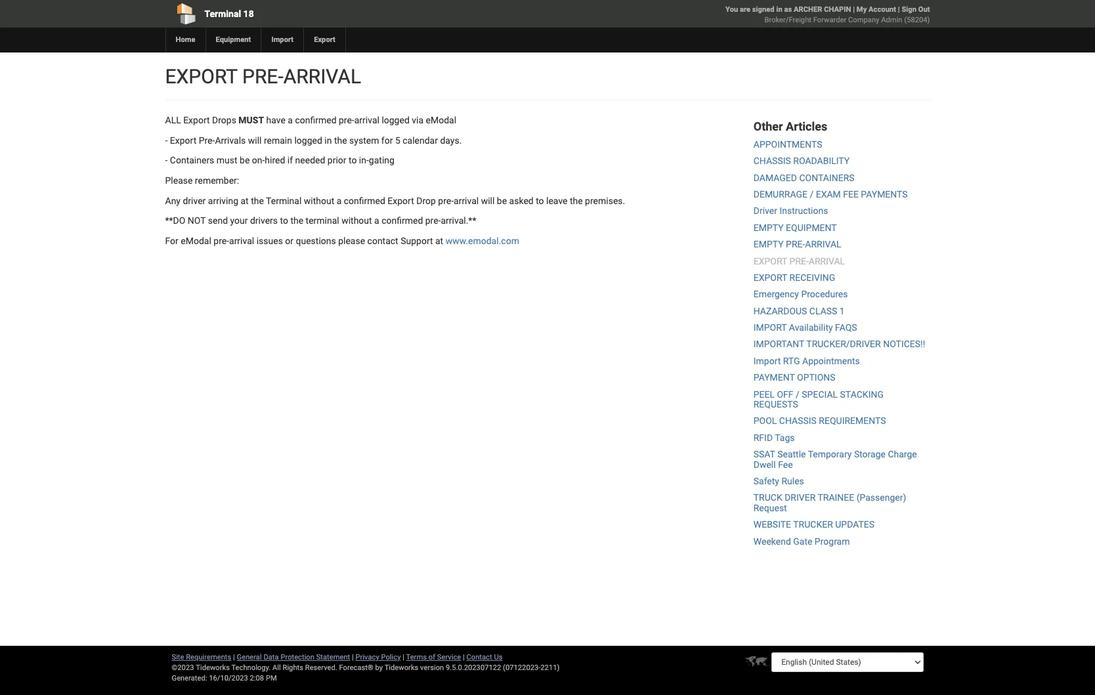 Task type: vqa. For each thing, say whether or not it's contained in the screenshot.
Number *
no



Task type: locate. For each thing, give the bounding box(es) containing it.
2 horizontal spatial arrival
[[454, 195, 479, 206]]

chapin
[[824, 5, 851, 14]]

a
[[288, 115, 293, 125], [337, 195, 342, 206], [374, 216, 379, 226]]

- up please
[[165, 155, 168, 166]]

system
[[349, 135, 379, 146]]

0 vertical spatial logged
[[382, 115, 410, 125]]

the up drivers at the left of page
[[251, 195, 264, 206]]

arrival down equipment at the top right of page
[[805, 239, 841, 250]]

0 horizontal spatial logged
[[294, 135, 322, 146]]

without up '**do not send your drivers to the terminal without a confirmed pre-arrival.**'
[[304, 195, 334, 206]]

requests
[[754, 399, 798, 410]]

payment options link
[[754, 372, 835, 383]]

1 vertical spatial arrival
[[805, 239, 841, 250]]

pre-
[[339, 115, 354, 125], [438, 195, 454, 206], [425, 216, 441, 226], [214, 236, 229, 246]]

arrival up system
[[354, 115, 379, 125]]

via
[[412, 115, 424, 125]]

export down home link on the top
[[165, 65, 237, 88]]

chassis up damaged
[[754, 156, 791, 166]]

confirmed down in-
[[344, 195, 385, 206]]

0 vertical spatial will
[[248, 135, 262, 146]]

a up terminal
[[337, 195, 342, 206]]

0 horizontal spatial to
[[280, 216, 288, 226]]

1 vertical spatial chassis
[[779, 416, 817, 426]]

0 vertical spatial pre-
[[242, 65, 283, 88]]

import up export pre-arrival
[[271, 35, 294, 44]]

storage
[[854, 449, 886, 460]]

to left leave
[[536, 195, 544, 206]]

1 horizontal spatial terminal
[[266, 195, 302, 206]]

protection
[[281, 653, 314, 662]]

0 vertical spatial export
[[165, 65, 237, 88]]

arrival
[[283, 65, 361, 88], [805, 239, 841, 250], [809, 256, 845, 266]]

statement
[[316, 653, 350, 662]]

arrival up "receiving"
[[809, 256, 845, 266]]

/ left exam
[[810, 189, 814, 200]]

empty down empty equipment link at the top right of the page
[[754, 239, 784, 250]]

1 vertical spatial empty
[[754, 239, 784, 250]]

0 vertical spatial empty
[[754, 222, 784, 233]]

confirmed down any driver arriving at the terminal without a confirmed export drop pre-arrival will be asked to leave the premises.
[[382, 216, 423, 226]]

1 vertical spatial import
[[754, 356, 781, 366]]

0 horizontal spatial terminal
[[205, 9, 241, 19]]

will left asked
[[481, 195, 495, 206]]

us
[[494, 653, 503, 662]]

1 horizontal spatial a
[[337, 195, 342, 206]]

faqs
[[835, 322, 857, 333]]

0 horizontal spatial a
[[288, 115, 293, 125]]

gate
[[793, 536, 812, 547]]

pre- down send
[[214, 236, 229, 246]]

by
[[375, 664, 383, 672]]

-
[[165, 135, 168, 146], [165, 155, 168, 166]]

2 horizontal spatial to
[[536, 195, 544, 206]]

- down "all"
[[165, 135, 168, 146]]

any driver arriving at the terminal without a confirmed export drop pre-arrival will be asked to leave the premises.
[[165, 195, 625, 206]]

1 vertical spatial export
[[754, 256, 787, 266]]

0 vertical spatial at
[[241, 195, 249, 206]]

export up the export receiving link
[[754, 256, 787, 266]]

0 horizontal spatial at
[[241, 195, 249, 206]]

0 vertical spatial arrival
[[354, 115, 379, 125]]

the
[[334, 135, 347, 146], [251, 195, 264, 206], [570, 195, 583, 206], [290, 216, 303, 226]]

the up prior
[[334, 135, 347, 146]]

pre- up system
[[339, 115, 354, 125]]

hazardous class 1 link
[[754, 306, 845, 316]]

0 horizontal spatial /
[[796, 389, 800, 400]]

2 horizontal spatial a
[[374, 216, 379, 226]]

website trucker updates link
[[754, 519, 875, 530]]

import
[[271, 35, 294, 44], [754, 356, 781, 366]]

safety rules link
[[754, 476, 804, 486]]

0 vertical spatial import
[[271, 35, 294, 44]]

terminal left 18
[[205, 9, 241, 19]]

at up your
[[241, 195, 249, 206]]

options
[[797, 372, 835, 383]]

service
[[437, 653, 461, 662]]

prior
[[327, 155, 346, 166]]

import
[[754, 322, 787, 333]]

**do not send your drivers to the terminal without a confirmed pre-arrival.**
[[165, 216, 476, 226]]

export
[[314, 35, 335, 44], [183, 115, 210, 125], [170, 135, 196, 146], [388, 195, 414, 206]]

0 vertical spatial emodal
[[426, 115, 456, 125]]

weekend
[[754, 536, 791, 547]]

generated:
[[172, 674, 207, 683]]

0 vertical spatial arrival
[[283, 65, 361, 88]]

in inside you are signed in as archer chapin | my account | sign out broker/freight forwarder company admin (58204)
[[776, 5, 782, 14]]

in up prior
[[325, 135, 332, 146]]

import availability faqs link
[[754, 322, 857, 333]]

drops
[[212, 115, 236, 125]]

empty down driver
[[754, 222, 784, 233]]

in-
[[359, 155, 369, 166]]

pre- down import link
[[242, 65, 283, 88]]

1 horizontal spatial at
[[435, 236, 443, 246]]

payment
[[754, 372, 795, 383]]

1 vertical spatial without
[[341, 216, 372, 226]]

website
[[754, 519, 791, 530]]

- for - export pre-arrivals will remain logged in the system for 5 calendar days.
[[165, 135, 168, 146]]

truck driver trainee (passenger) request link
[[754, 493, 906, 513]]

terminal up drivers at the left of page
[[266, 195, 302, 206]]

support
[[401, 236, 433, 246]]

export up emergency
[[754, 272, 787, 283]]

terminal
[[205, 9, 241, 19], [266, 195, 302, 206]]

export left the drop
[[388, 195, 414, 206]]

import inside other articles appointments chassis roadability damaged containers demurrage / exam fee payments driver instructions empty equipment empty pre-arrival export pre-arrival export receiving emergency procedures hazardous class 1 import availability faqs important trucker/driver notices!! import rtg appointments payment options peel off / special stacking requests pool chassis requirements rfid tags ssat seattle temporary storage charge dwell fee safety rules truck driver trainee (passenger) request website trucker updates weekend gate program
[[754, 356, 781, 366]]

will down must
[[248, 135, 262, 146]]

2 vertical spatial a
[[374, 216, 379, 226]]

1 vertical spatial will
[[481, 195, 495, 206]]

availability
[[789, 322, 833, 333]]

articles
[[786, 119, 827, 133]]

truck
[[754, 493, 782, 503]]

be left on-
[[240, 155, 250, 166]]

pre- down empty equipment link at the top right of the page
[[786, 239, 805, 250]]

all export drops must have a confirmed pre-arrival logged via emodal
[[165, 115, 456, 125]]

tideworks
[[384, 664, 418, 672]]

/ right off
[[796, 389, 800, 400]]

all
[[272, 664, 281, 672]]

1 vertical spatial emodal
[[181, 236, 211, 246]]

asked
[[509, 195, 534, 206]]

driver
[[785, 493, 816, 503]]

2 vertical spatial export
[[754, 272, 787, 283]]

arrival.**
[[441, 216, 476, 226]]

0 vertical spatial /
[[810, 189, 814, 200]]

| up tideworks
[[403, 653, 404, 662]]

emodal up days.
[[426, 115, 456, 125]]

pool
[[754, 416, 777, 426]]

|
[[853, 5, 855, 14], [898, 5, 900, 14], [233, 653, 235, 662], [352, 653, 354, 662], [403, 653, 404, 662], [463, 653, 465, 662]]

appointments
[[802, 356, 860, 366]]

export receiving link
[[754, 272, 835, 283]]

pre- down empty pre-arrival link
[[790, 256, 809, 266]]

0 vertical spatial -
[[165, 135, 168, 146]]

rfid tags link
[[754, 433, 795, 443]]

0 vertical spatial confirmed
[[295, 115, 337, 125]]

without
[[304, 195, 334, 206], [341, 216, 372, 226]]

1 horizontal spatial will
[[481, 195, 495, 206]]

emodal
[[426, 115, 456, 125], [181, 236, 211, 246]]

requirements
[[186, 653, 231, 662]]

the right leave
[[570, 195, 583, 206]]

1 horizontal spatial in
[[776, 5, 782, 14]]

to right drivers at the left of page
[[280, 216, 288, 226]]

rfid
[[754, 433, 773, 443]]

account
[[869, 5, 896, 14]]

export down terminal 18 link
[[314, 35, 335, 44]]

1 horizontal spatial emodal
[[426, 115, 456, 125]]

without up please
[[341, 216, 372, 226]]

0 vertical spatial a
[[288, 115, 293, 125]]

export up containers
[[170, 135, 196, 146]]

site
[[172, 653, 184, 662]]

0 vertical spatial in
[[776, 5, 782, 14]]

a right have
[[288, 115, 293, 125]]

emodal down not
[[181, 236, 211, 246]]

1 vertical spatial logged
[[294, 135, 322, 146]]

1 vertical spatial in
[[325, 135, 332, 146]]

2 - from the top
[[165, 155, 168, 166]]

1 vertical spatial -
[[165, 155, 168, 166]]

0 vertical spatial chassis
[[754, 156, 791, 166]]

1 vertical spatial arrival
[[454, 195, 479, 206]]

1 vertical spatial be
[[497, 195, 507, 206]]

pool chassis requirements link
[[754, 416, 886, 426]]

confirmed up - export pre-arrivals will remain logged in the system for 5 calendar days.
[[295, 115, 337, 125]]

dwell
[[754, 459, 776, 470]]

admin
[[881, 16, 902, 24]]

0 horizontal spatial without
[[304, 195, 334, 206]]

be left asked
[[497, 195, 507, 206]]

arrival up arrival.**
[[454, 195, 479, 206]]

import up payment
[[754, 356, 781, 366]]

a up contact on the top left
[[374, 216, 379, 226]]

receiving
[[790, 272, 835, 283]]

request
[[754, 503, 787, 513]]

1 horizontal spatial to
[[349, 155, 357, 166]]

(58204)
[[904, 16, 930, 24]]

terminal 18 link
[[165, 0, 472, 28]]

| left my
[[853, 5, 855, 14]]

contact
[[466, 653, 492, 662]]

arrival down your
[[229, 236, 254, 246]]

at right support
[[435, 236, 443, 246]]

chassis up tags
[[779, 416, 817, 426]]

in left "as"
[[776, 5, 782, 14]]

0 vertical spatial terminal
[[205, 9, 241, 19]]

issues
[[256, 236, 283, 246]]

logged up '5'
[[382, 115, 410, 125]]

general
[[237, 653, 262, 662]]

logged up needed
[[294, 135, 322, 146]]

sign
[[902, 5, 916, 14]]

reserved.
[[305, 664, 337, 672]]

1 - from the top
[[165, 135, 168, 146]]

temporary
[[808, 449, 852, 460]]

1 horizontal spatial import
[[754, 356, 781, 366]]

trainee
[[818, 493, 854, 503]]

driver
[[183, 195, 206, 206]]

program
[[815, 536, 850, 547]]

0 horizontal spatial be
[[240, 155, 250, 166]]

arrival down export link
[[283, 65, 361, 88]]

pre-
[[242, 65, 283, 88], [786, 239, 805, 250], [790, 256, 809, 266]]

**do
[[165, 216, 185, 226]]

pre-
[[199, 135, 215, 146]]

0 horizontal spatial arrival
[[229, 236, 254, 246]]

to left in-
[[349, 155, 357, 166]]

please remember:
[[165, 175, 239, 186]]



Task type: describe. For each thing, give the bounding box(es) containing it.
- export pre-arrivals will remain logged in the system for 5 calendar days.
[[165, 135, 462, 146]]

1 vertical spatial terminal
[[266, 195, 302, 206]]

1 vertical spatial /
[[796, 389, 800, 400]]

weekend gate program link
[[754, 536, 850, 547]]

ssat
[[754, 449, 775, 460]]

the up or
[[290, 216, 303, 226]]

home link
[[165, 28, 205, 53]]

instructions
[[780, 206, 828, 216]]

1 vertical spatial pre-
[[786, 239, 805, 250]]

arrivals
[[215, 135, 246, 146]]

updates
[[835, 519, 875, 530]]

16/10/2023
[[209, 674, 248, 683]]

demurrage / exam fee payments link
[[754, 189, 908, 200]]

0 vertical spatial to
[[349, 155, 357, 166]]

fee
[[778, 459, 793, 470]]

export pre-arrival
[[165, 65, 361, 88]]

hazardous
[[754, 306, 807, 316]]

contact
[[367, 236, 398, 246]]

2 vertical spatial pre-
[[790, 256, 809, 266]]

(07122023-
[[503, 664, 541, 672]]

contact us link
[[466, 653, 503, 662]]

- containers must be on-hired if needed prior to in-gating
[[165, 155, 394, 166]]

©2023 tideworks
[[172, 664, 230, 672]]

appointments link
[[754, 139, 822, 150]]

export link
[[303, 28, 345, 53]]

for
[[165, 236, 178, 246]]

site requirements link
[[172, 653, 231, 662]]

trucker
[[793, 519, 833, 530]]

questions
[[296, 236, 336, 246]]

data
[[264, 653, 279, 662]]

terminal 18
[[205, 9, 254, 19]]

all
[[165, 115, 181, 125]]

send
[[208, 216, 228, 226]]

containers
[[170, 155, 214, 166]]

peel off / special stacking requests link
[[754, 389, 884, 410]]

2 vertical spatial arrival
[[809, 256, 845, 266]]

export up the pre-
[[183, 115, 210, 125]]

your
[[230, 216, 248, 226]]

charge
[[888, 449, 917, 460]]

signed
[[752, 5, 774, 14]]

ssat seattle temporary storage charge dwell fee link
[[754, 449, 917, 470]]

www.emodal.com link
[[446, 236, 519, 246]]

you are signed in as archer chapin | my account | sign out broker/freight forwarder company admin (58204)
[[726, 5, 930, 24]]

pm
[[266, 674, 277, 683]]

2 vertical spatial arrival
[[229, 236, 254, 246]]

privacy
[[356, 653, 379, 662]]

0 horizontal spatial emodal
[[181, 236, 211, 246]]

1 vertical spatial confirmed
[[344, 195, 385, 206]]

pre- down the drop
[[425, 216, 441, 226]]

- for - containers must be on-hired if needed prior to in-gating
[[165, 155, 168, 166]]

any
[[165, 195, 181, 206]]

important
[[754, 339, 804, 350]]

pre- right the drop
[[438, 195, 454, 206]]

class
[[809, 306, 837, 316]]

or
[[285, 236, 293, 246]]

0 horizontal spatial import
[[271, 35, 294, 44]]

leave
[[546, 195, 568, 206]]

2 vertical spatial confirmed
[[382, 216, 423, 226]]

other articles appointments chassis roadability damaged containers demurrage / exam fee payments driver instructions empty equipment empty pre-arrival export pre-arrival export receiving emergency procedures hazardous class 1 import availability faqs important trucker/driver notices!! import rtg appointments payment options peel off / special stacking requests pool chassis requirements rfid tags ssat seattle temporary storage charge dwell fee safety rules truck driver trainee (passenger) request website trucker updates weekend gate program
[[754, 119, 925, 547]]

2 empty from the top
[[754, 239, 784, 250]]

must
[[239, 115, 264, 125]]

rights
[[283, 664, 303, 672]]

containers
[[799, 172, 855, 183]]

| up forecast®
[[352, 653, 354, 662]]

| left general
[[233, 653, 235, 662]]

calendar
[[403, 135, 438, 146]]

company
[[848, 16, 879, 24]]

1 vertical spatial to
[[536, 195, 544, 206]]

broker/freight
[[765, 16, 811, 24]]

payments
[[861, 189, 908, 200]]

0 vertical spatial without
[[304, 195, 334, 206]]

0 horizontal spatial will
[[248, 135, 262, 146]]

1 vertical spatial at
[[435, 236, 443, 246]]

1 horizontal spatial be
[[497, 195, 507, 206]]

1 horizontal spatial logged
[[382, 115, 410, 125]]

gating
[[369, 155, 394, 166]]

drivers
[[250, 216, 278, 226]]

2:08
[[250, 674, 264, 683]]

1 vertical spatial a
[[337, 195, 342, 206]]

0 horizontal spatial in
[[325, 135, 332, 146]]

2 vertical spatial to
[[280, 216, 288, 226]]

if
[[287, 155, 293, 166]]

1 empty from the top
[[754, 222, 784, 233]]

forecast®
[[339, 664, 373, 672]]

| left sign
[[898, 5, 900, 14]]

empty pre-arrival link
[[754, 239, 841, 250]]

my account link
[[857, 5, 896, 14]]

empty equipment link
[[754, 222, 837, 233]]

you
[[726, 5, 738, 14]]

damaged containers link
[[754, 172, 855, 183]]

1 horizontal spatial arrival
[[354, 115, 379, 125]]

equipment link
[[205, 28, 261, 53]]

terminal
[[306, 216, 339, 226]]

| up 9.5.0.202307122
[[463, 653, 465, 662]]

needed
[[295, 155, 325, 166]]

peel
[[754, 389, 775, 400]]

(passenger)
[[857, 493, 906, 503]]

www.emodal.com
[[446, 236, 519, 246]]

requirements
[[819, 416, 886, 426]]

rtg
[[783, 356, 800, 366]]

5
[[395, 135, 400, 146]]

general data protection statement link
[[237, 653, 350, 662]]

2211)
[[541, 664, 560, 672]]

1 horizontal spatial /
[[810, 189, 814, 200]]

1 horizontal spatial without
[[341, 216, 372, 226]]

0 vertical spatial be
[[240, 155, 250, 166]]

demurrage
[[754, 189, 808, 200]]

fee
[[843, 189, 859, 200]]

as
[[784, 5, 792, 14]]

policy
[[381, 653, 401, 662]]

for emodal pre-arrival issues or questions please contact support at www.emodal.com
[[165, 236, 519, 246]]



